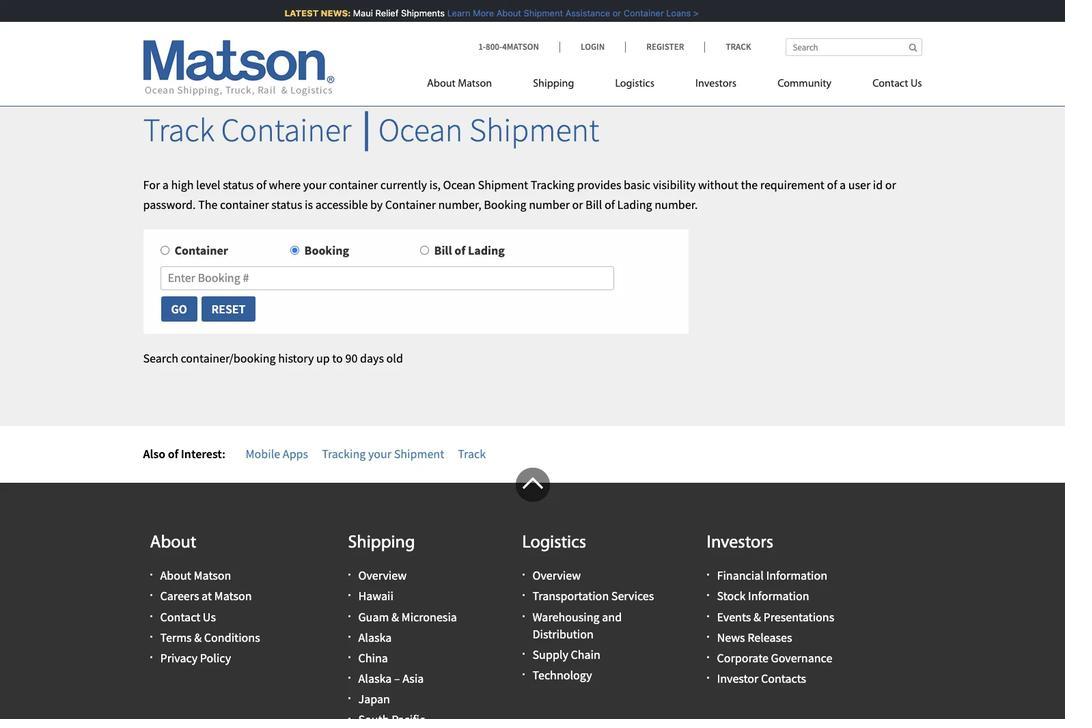 Task type: vqa. For each thing, say whether or not it's contained in the screenshot.
Shipping Online Tool Links
no



Task type: locate. For each thing, give the bounding box(es) containing it.
shipping
[[533, 79, 574, 90], [348, 534, 415, 552]]

bill
[[586, 196, 602, 212], [434, 243, 452, 259]]

0 vertical spatial matson
[[458, 79, 492, 90]]

or
[[608, 8, 616, 18], [885, 177, 896, 193], [572, 196, 583, 212]]

terms
[[160, 630, 192, 645]]

high
[[171, 177, 194, 193]]

1 vertical spatial shipping
[[348, 534, 415, 552]]

1 vertical spatial contact us link
[[160, 609, 216, 625]]

contacts
[[761, 671, 806, 687]]

about
[[491, 8, 516, 18], [427, 79, 456, 90], [150, 534, 196, 552], [160, 568, 191, 584]]

overview link for shipping
[[358, 568, 407, 584]]

0 vertical spatial investors
[[696, 79, 737, 90]]

–
[[394, 671, 400, 687]]

currently
[[380, 177, 427, 193]]

stock information link
[[717, 588, 809, 604]]

track for track container │ocean shipment
[[143, 109, 214, 150]]

matson
[[458, 79, 492, 90], [194, 568, 231, 584], [214, 588, 252, 604]]

mobile
[[246, 446, 280, 462]]

login
[[581, 41, 605, 53]]

1 overview from the left
[[358, 568, 407, 584]]

lading down number,
[[468, 243, 505, 259]]

overview inside overview hawaii guam & micronesia alaska china alaska – asia japan
[[358, 568, 407, 584]]

overview transportation services warehousing and distribution supply chain technology
[[533, 568, 654, 683]]

information up stock information link
[[766, 568, 827, 584]]

more
[[468, 8, 489, 18]]

information up events & presentations link
[[748, 588, 809, 604]]

1 horizontal spatial us
[[911, 79, 922, 90]]

maui
[[348, 8, 368, 18]]

1 horizontal spatial overview link
[[533, 568, 581, 584]]

container
[[329, 177, 378, 193], [220, 196, 269, 212]]

shipping down 4matson
[[533, 79, 574, 90]]

guam
[[358, 609, 389, 625]]

1 vertical spatial lading
[[468, 243, 505, 259]]

contact inside about matson careers at matson contact us terms & conditions privacy policy
[[160, 609, 200, 625]]

1 horizontal spatial logistics
[[615, 79, 655, 90]]

0 horizontal spatial bill
[[434, 243, 452, 259]]

None button
[[160, 296, 198, 323], [201, 296, 256, 323], [160, 296, 198, 323], [201, 296, 256, 323]]

lading inside 'for a high level status of where your container currently is, ocean shipment tracking provides basic visibility without the requirement of a user id or password. the container status is accessible by container number, booking number or bill of lading number.'
[[617, 196, 652, 212]]

0 vertical spatial shipping
[[533, 79, 574, 90]]

None search field
[[785, 38, 922, 56]]

1 horizontal spatial contact us link
[[852, 72, 922, 100]]

also
[[143, 446, 165, 462]]

0 horizontal spatial logistics
[[522, 534, 586, 552]]

about inside about matson link
[[427, 79, 456, 90]]

1 vertical spatial your
[[368, 446, 392, 462]]

1 vertical spatial matson
[[194, 568, 231, 584]]

1 horizontal spatial track
[[458, 446, 486, 462]]

1 vertical spatial track
[[143, 109, 214, 150]]

stock
[[717, 588, 746, 604]]

booking left the "number"
[[484, 196, 526, 212]]

accessible
[[315, 196, 368, 212]]

1 horizontal spatial your
[[368, 446, 392, 462]]

1 horizontal spatial booking
[[484, 196, 526, 212]]

about matson
[[427, 79, 492, 90]]

investors link
[[675, 72, 757, 100]]

overview link up transportation
[[533, 568, 581, 584]]

2 horizontal spatial track
[[726, 41, 751, 53]]

2 vertical spatial track
[[458, 446, 486, 462]]

0 horizontal spatial &
[[194, 630, 202, 645]]

technology link
[[533, 668, 592, 683]]

0 horizontal spatial container
[[220, 196, 269, 212]]

0 vertical spatial lading
[[617, 196, 652, 212]]

0 vertical spatial bill
[[586, 196, 602, 212]]

old
[[386, 351, 403, 366]]

or right assistance
[[608, 8, 616, 18]]

0 horizontal spatial shipping
[[348, 534, 415, 552]]

1 vertical spatial contact
[[160, 609, 200, 625]]

& up news releases link
[[754, 609, 761, 625]]

alaska up japan link
[[358, 671, 392, 687]]

contact us link
[[852, 72, 922, 100], [160, 609, 216, 625]]

0 horizontal spatial booking
[[304, 243, 349, 259]]

1 vertical spatial bill
[[434, 243, 452, 259]]

basic
[[624, 177, 650, 193]]

logistics inside 'link'
[[615, 79, 655, 90]]

or right id
[[885, 177, 896, 193]]

1 horizontal spatial contact
[[873, 79, 908, 90]]

or right the "number"
[[572, 196, 583, 212]]

your
[[303, 177, 326, 193], [368, 446, 392, 462]]

alaska link
[[358, 630, 392, 645]]

shipping inside footer
[[348, 534, 415, 552]]

about matson link
[[427, 72, 512, 100], [160, 568, 231, 584]]

& up privacy policy link
[[194, 630, 202, 645]]

investors up the "financial"
[[707, 534, 774, 552]]

your inside 'for a high level status of where your container currently is, ocean shipment tracking provides basic visibility without the requirement of a user id or password. the container status is accessible by container number, booking number or bill of lading number.'
[[303, 177, 326, 193]]

overview for transportation
[[533, 568, 581, 584]]

by
[[370, 196, 383, 212]]

1 vertical spatial booking
[[304, 243, 349, 259]]

contact us link down search image
[[852, 72, 922, 100]]

1 horizontal spatial container
[[329, 177, 378, 193]]

status down where
[[271, 196, 302, 212]]

track for leftmost track 'link'
[[458, 446, 486, 462]]

matson down 1-
[[458, 79, 492, 90]]

about matson link down 1-
[[427, 72, 512, 100]]

1 overview link from the left
[[358, 568, 407, 584]]

0 vertical spatial us
[[911, 79, 922, 90]]

contact us link down careers
[[160, 609, 216, 625]]

visibility
[[653, 177, 696, 193]]

contact
[[873, 79, 908, 90], [160, 609, 200, 625]]

0 horizontal spatial or
[[572, 196, 583, 212]]

1-
[[478, 41, 486, 53]]

about matson careers at matson contact us terms & conditions privacy policy
[[160, 568, 260, 666]]

lading down basic
[[617, 196, 652, 212]]

1 horizontal spatial lading
[[617, 196, 652, 212]]

0 vertical spatial booking
[[484, 196, 526, 212]]

2 horizontal spatial or
[[885, 177, 896, 193]]

1 horizontal spatial &
[[391, 609, 399, 625]]

asia
[[402, 671, 424, 687]]

0 vertical spatial track link
[[705, 41, 751, 53]]

0 vertical spatial track
[[726, 41, 751, 53]]

container down currently
[[385, 196, 436, 212]]

requirement
[[760, 177, 825, 193]]

Booking radio
[[290, 246, 299, 255]]

track
[[726, 41, 751, 53], [143, 109, 214, 150], [458, 446, 486, 462]]

Search search field
[[785, 38, 922, 56]]

logistics down register link
[[615, 79, 655, 90]]

logistics up transportation
[[522, 534, 586, 552]]

a left user
[[840, 177, 846, 193]]

bill right bill of lading radio
[[434, 243, 452, 259]]

& right the guam
[[391, 609, 399, 625]]

investors down register link
[[696, 79, 737, 90]]

container up where
[[221, 109, 351, 150]]

0 vertical spatial or
[[608, 8, 616, 18]]

alaska down the guam
[[358, 630, 392, 645]]

overview link up hawaii link
[[358, 568, 407, 584]]

corporate
[[717, 650, 769, 666]]

login link
[[560, 41, 625, 53]]

status right level
[[223, 177, 254, 193]]

community
[[778, 79, 832, 90]]

1 horizontal spatial overview
[[533, 568, 581, 584]]

0 horizontal spatial a
[[162, 177, 169, 193]]

0 vertical spatial logistics
[[615, 79, 655, 90]]

overview up transportation
[[533, 568, 581, 584]]

1 horizontal spatial tracking
[[531, 177, 575, 193]]

tracking right apps
[[322, 446, 366, 462]]

relief
[[370, 8, 393, 18]]

us down search image
[[911, 79, 922, 90]]

events
[[717, 609, 751, 625]]

2 vertical spatial matson
[[214, 588, 252, 604]]

1 horizontal spatial status
[[271, 196, 302, 212]]

a
[[162, 177, 169, 193], [840, 177, 846, 193]]

1 vertical spatial alaska
[[358, 671, 392, 687]]

4matson
[[502, 41, 539, 53]]

0 horizontal spatial your
[[303, 177, 326, 193]]

china link
[[358, 650, 388, 666]]

and
[[602, 609, 622, 625]]

2 horizontal spatial &
[[754, 609, 761, 625]]

2 a from the left
[[840, 177, 846, 193]]

container/booking
[[181, 351, 276, 366]]

footer
[[0, 468, 1065, 719]]

register
[[647, 41, 684, 53]]

1 horizontal spatial a
[[840, 177, 846, 193]]

about inside about matson careers at matson contact us terms & conditions privacy policy
[[160, 568, 191, 584]]

1 horizontal spatial shipping
[[533, 79, 574, 90]]

1 vertical spatial investors
[[707, 534, 774, 552]]

Container radio
[[160, 246, 169, 255]]

loans
[[661, 8, 686, 18]]

terms & conditions link
[[160, 630, 260, 645]]

0 vertical spatial status
[[223, 177, 254, 193]]

tracking your shipment link
[[322, 446, 444, 462]]

tracking up the "number"
[[531, 177, 575, 193]]

1 horizontal spatial track link
[[705, 41, 751, 53]]

logistics link
[[595, 72, 675, 100]]

information
[[766, 568, 827, 584], [748, 588, 809, 604]]

japan
[[358, 692, 390, 707]]

2 vertical spatial or
[[572, 196, 583, 212]]

2 overview from the left
[[533, 568, 581, 584]]

matson for about matson careers at matson contact us terms & conditions privacy policy
[[194, 568, 231, 584]]

1 vertical spatial track link
[[458, 446, 486, 462]]

contact down careers
[[160, 609, 200, 625]]

about matson link for shipping link
[[427, 72, 512, 100]]

days
[[360, 351, 384, 366]]

0 vertical spatial container
[[329, 177, 378, 193]]

us up "terms & conditions" link
[[203, 609, 216, 625]]

container right the
[[220, 196, 269, 212]]

about for about
[[150, 534, 196, 552]]

0 horizontal spatial overview
[[358, 568, 407, 584]]

matson right at
[[214, 588, 252, 604]]

a right the for
[[162, 177, 169, 193]]

warehousing
[[533, 609, 600, 625]]

0 horizontal spatial track
[[143, 109, 214, 150]]

1 vertical spatial container
[[220, 196, 269, 212]]

0 horizontal spatial overview link
[[358, 568, 407, 584]]

apps
[[283, 446, 308, 462]]

about for about matson careers at matson contact us terms & conditions privacy policy
[[160, 568, 191, 584]]

footer containing about
[[0, 468, 1065, 719]]

1 vertical spatial us
[[203, 609, 216, 625]]

shipping up hawaii link
[[348, 534, 415, 552]]

track link
[[705, 41, 751, 53], [458, 446, 486, 462]]

privacy policy link
[[160, 650, 231, 666]]

0 vertical spatial information
[[766, 568, 827, 584]]

2 overview link from the left
[[533, 568, 581, 584]]

top menu navigation
[[427, 72, 922, 100]]

matson for about matson
[[458, 79, 492, 90]]

about matson link up careers at matson link
[[160, 568, 231, 584]]

0 horizontal spatial contact
[[160, 609, 200, 625]]

guam & micronesia link
[[358, 609, 457, 625]]

booking right booking radio
[[304, 243, 349, 259]]

0 horizontal spatial about matson link
[[160, 568, 231, 584]]

lading
[[617, 196, 652, 212], [468, 243, 505, 259]]

contact down search search field
[[873, 79, 908, 90]]

0 vertical spatial alaska
[[358, 630, 392, 645]]

1 horizontal spatial about matson link
[[427, 72, 512, 100]]

container right container radio
[[175, 243, 228, 259]]

provides
[[577, 177, 621, 193]]

to
[[332, 351, 343, 366]]

>
[[688, 8, 694, 18]]

us inside about matson careers at matson contact us terms & conditions privacy policy
[[203, 609, 216, 625]]

shipping inside top menu "navigation"
[[533, 79, 574, 90]]

1 horizontal spatial bill
[[586, 196, 602, 212]]

container
[[619, 8, 659, 18], [221, 109, 351, 150], [385, 196, 436, 212], [175, 243, 228, 259]]

latest
[[279, 8, 313, 18]]

bill down provides
[[586, 196, 602, 212]]

0 horizontal spatial track link
[[458, 446, 486, 462]]

0 vertical spatial contact
[[873, 79, 908, 90]]

matson inside top menu "navigation"
[[458, 79, 492, 90]]

0 vertical spatial about matson link
[[427, 72, 512, 100]]

0 vertical spatial contact us link
[[852, 72, 922, 100]]

1 vertical spatial about matson link
[[160, 568, 231, 584]]

0 horizontal spatial us
[[203, 609, 216, 625]]

1 vertical spatial tracking
[[322, 446, 366, 462]]

1 horizontal spatial or
[[608, 8, 616, 18]]

overview up hawaii link
[[358, 568, 407, 584]]

of
[[256, 177, 266, 193], [827, 177, 837, 193], [605, 196, 615, 212], [455, 243, 465, 259], [168, 446, 178, 462]]

overview inside "overview transportation services warehousing and distribution supply chain technology"
[[533, 568, 581, 584]]

transportation services link
[[533, 588, 654, 604]]

1 vertical spatial logistics
[[522, 534, 586, 552]]

overview link
[[358, 568, 407, 584], [533, 568, 581, 584]]

container up accessible
[[329, 177, 378, 193]]

matson up at
[[194, 568, 231, 584]]

0 vertical spatial tracking
[[531, 177, 575, 193]]

technology
[[533, 668, 592, 683]]

0 vertical spatial your
[[303, 177, 326, 193]]



Task type: describe. For each thing, give the bounding box(es) containing it.
privacy
[[160, 650, 198, 666]]

the
[[741, 177, 758, 193]]

2 alaska from the top
[[358, 671, 392, 687]]

assistance
[[560, 8, 605, 18]]

track for right track 'link'
[[726, 41, 751, 53]]

& inside about matson careers at matson contact us terms & conditions privacy policy
[[194, 630, 202, 645]]

number
[[529, 196, 570, 212]]

of down provides
[[605, 196, 615, 212]]

of right bill of lading radio
[[455, 243, 465, 259]]

financial information stock information events & presentations news releases corporate governance investor contacts
[[717, 568, 834, 687]]

latest news: maui relief shipments learn more about shipment assistance or container loans >
[[279, 8, 694, 18]]

up
[[316, 351, 330, 366]]

the
[[198, 196, 218, 212]]

is,
[[429, 177, 441, 193]]

1 vertical spatial or
[[885, 177, 896, 193]]

logistics inside footer
[[522, 534, 586, 552]]

Enter Booking # text field
[[160, 267, 614, 290]]

user
[[848, 177, 871, 193]]

of left where
[[256, 177, 266, 193]]

without
[[698, 177, 738, 193]]

shipping link
[[512, 72, 595, 100]]

track container │ocean shipment
[[143, 109, 599, 150]]

& inside overview hawaii guam & micronesia alaska china alaska – asia japan
[[391, 609, 399, 625]]

careers
[[160, 588, 199, 604]]

1 alaska from the top
[[358, 630, 392, 645]]

tracking your shipment
[[322, 446, 444, 462]]

number,
[[438, 196, 481, 212]]

90
[[345, 351, 358, 366]]

learn more about shipment assistance or container loans > link
[[442, 8, 694, 18]]

search image
[[909, 43, 917, 52]]

booking inside 'for a high level status of where your container currently is, ocean shipment tracking provides basic visibility without the requirement of a user id or password. the container status is accessible by container number, booking number or bill of lading number.'
[[484, 196, 526, 212]]

contact inside top menu "navigation"
[[873, 79, 908, 90]]

history
[[278, 351, 314, 366]]

financial
[[717, 568, 764, 584]]

investor
[[717, 671, 759, 687]]

0 horizontal spatial contact us link
[[160, 609, 216, 625]]

overview link for logistics
[[533, 568, 581, 584]]

alaska – asia link
[[358, 671, 424, 687]]

financial information link
[[717, 568, 827, 584]]

register link
[[625, 41, 705, 53]]

number.
[[655, 196, 698, 212]]

bill inside 'for a high level status of where your container currently is, ocean shipment tracking provides basic visibility without the requirement of a user id or password. the container status is accessible by container number, booking number or bill of lading number.'
[[586, 196, 602, 212]]

where
[[269, 177, 301, 193]]

0 horizontal spatial lading
[[468, 243, 505, 259]]

events & presentations link
[[717, 609, 834, 625]]

1-800-4matson
[[478, 41, 539, 53]]

of left user
[[827, 177, 837, 193]]

overview for hawaii
[[358, 568, 407, 584]]

password.
[[143, 196, 196, 212]]

distribution
[[533, 626, 594, 642]]

chain
[[571, 647, 600, 663]]

learn
[[442, 8, 465, 18]]

china
[[358, 650, 388, 666]]

contact us
[[873, 79, 922, 90]]

1 a from the left
[[162, 177, 169, 193]]

shipments
[[396, 8, 440, 18]]

& inside financial information stock information events & presentations news releases corporate governance investor contacts
[[754, 609, 761, 625]]

governance
[[771, 650, 832, 666]]

id
[[873, 177, 883, 193]]

interest:
[[181, 446, 225, 462]]

1 vertical spatial status
[[271, 196, 302, 212]]

0 horizontal spatial tracking
[[322, 446, 366, 462]]

community link
[[757, 72, 852, 100]]

1-800-4matson link
[[478, 41, 560, 53]]

shipment inside 'for a high level status of where your container currently is, ocean shipment tracking provides basic visibility without the requirement of a user id or password. the container status is accessible by container number, booking number or bill of lading number.'
[[478, 177, 528, 193]]

container inside 'for a high level status of where your container currently is, ocean shipment tracking provides basic visibility without the requirement of a user id or password. the container status is accessible by container number, booking number or bill of lading number.'
[[385, 196, 436, 212]]

at
[[202, 588, 212, 604]]

news:
[[316, 8, 346, 18]]

Bill of Lading radio
[[420, 246, 429, 255]]

of right also
[[168, 446, 178, 462]]

container left loans
[[619, 8, 659, 18]]

mobile apps link
[[246, 446, 308, 462]]

backtop image
[[515, 468, 550, 502]]

about for about matson
[[427, 79, 456, 90]]

0 horizontal spatial status
[[223, 177, 254, 193]]

supply chain link
[[533, 647, 600, 663]]

hawaii link
[[358, 588, 394, 604]]

mobile apps
[[246, 446, 308, 462]]

us inside top menu "navigation"
[[911, 79, 922, 90]]

conditions
[[204, 630, 260, 645]]

│ocean
[[358, 109, 463, 150]]

investor contacts link
[[717, 671, 806, 687]]

presentations
[[764, 609, 834, 625]]

releases
[[748, 630, 792, 645]]

warehousing and distribution link
[[533, 609, 622, 642]]

japan link
[[358, 692, 390, 707]]

investors inside 'link'
[[696, 79, 737, 90]]

1 vertical spatial information
[[748, 588, 809, 604]]

search container/booking history up to 90 days old
[[143, 351, 403, 366]]

supply
[[533, 647, 568, 663]]

tracking inside 'for a high level status of where your container currently is, ocean shipment tracking provides basic visibility without the requirement of a user id or password. the container status is accessible by container number, booking number or bill of lading number.'
[[531, 177, 575, 193]]

policy
[[200, 650, 231, 666]]

blue matson logo with ocean, shipping, truck, rail and logistics written beneath it. image
[[143, 40, 334, 96]]

corporate governance link
[[717, 650, 832, 666]]

micronesia
[[401, 609, 457, 625]]

hawaii
[[358, 588, 394, 604]]

is
[[305, 196, 313, 212]]

services
[[611, 588, 654, 604]]

news releases link
[[717, 630, 792, 645]]

about matson link for careers at matson link
[[160, 568, 231, 584]]

ocean
[[443, 177, 475, 193]]

bill of lading
[[434, 243, 505, 259]]

news
[[717, 630, 745, 645]]

also of interest:
[[143, 446, 225, 462]]

investors inside footer
[[707, 534, 774, 552]]

overview hawaii guam & micronesia alaska china alaska – asia japan
[[358, 568, 457, 707]]



